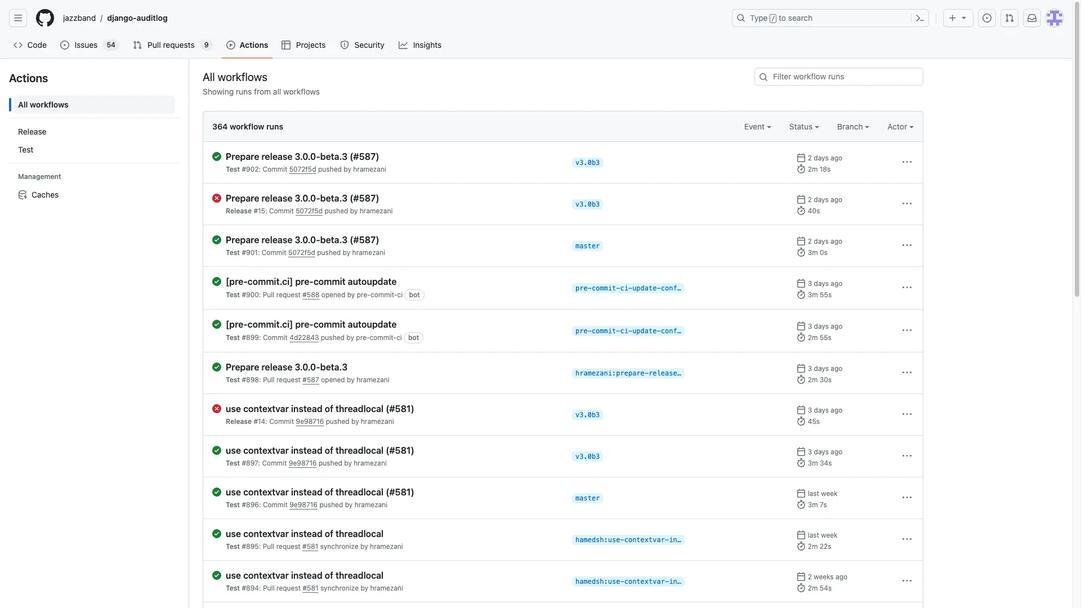 Task type: describe. For each thing, give the bounding box(es) containing it.
all inside the all workflows link
[[18, 100, 28, 109]]

#581 link for use contextvar instead of threadlocal test #895: pull request #581 synchronize             by hramezani
[[302, 542, 318, 551]]

insights
[[413, 40, 442, 50]]

instead for use contextvar instead of threadlocal (#581) release #14: commit 9e98716 pushed             by hramezani
[[291, 404, 323, 414]]

9e98716 for use contextvar instead of threadlocal (#581) test #896: commit 9e98716 pushed             by hramezani
[[290, 501, 318, 509]]

2m 18s
[[808, 165, 831, 173]]

#894:
[[242, 584, 261, 592]]

1 3 days ago from the top
[[808, 279, 843, 288]]

management
[[18, 172, 61, 181]]

request inside use contextvar instead of threadlocal test #895: pull request #581 synchronize             by hramezani
[[276, 542, 301, 551]]

actor button
[[888, 121, 914, 132]]

(#581) for use contextvar instead of threadlocal (#581) test #896: commit 9e98716 pushed             by hramezani
[[386, 487, 414, 497]]

master for prepare release 3.0.0-beta.3 (#587)
[[576, 242, 600, 250]]

code
[[27, 40, 47, 50]]

7s
[[820, 501, 827, 509]]

code link
[[9, 37, 51, 54]]

hramezani inside use contextvar instead of threadlocal test #895: pull request #581 synchronize             by hramezani
[[370, 542, 403, 551]]

by inside prepare release 3.0.0-beta.3 test #898: pull request #587 opened             by hramezani
[[347, 376, 355, 384]]

ago for use contextvar instead of threadlocal test #894: pull request #581 synchronize             by hramezani
[[836, 573, 848, 581]]

#581 for use contextvar instead of threadlocal test #894: pull request #581 synchronize             by hramezani
[[303, 584, 319, 592]]

triangle down image
[[960, 13, 969, 22]]

showing runs from all workflows
[[203, 87, 320, 96]]

completed successfully image for [pre-commit.ci] pre-commit autoupdate
[[212, 320, 221, 329]]

4 days from the top
[[814, 279, 829, 288]]

run duration image for use contextvar instead of threadlocal (#581) test #897: commit 9e98716 pushed             by hramezani
[[797, 458, 806, 467]]

3 for use contextvar instead of threadlocal (#581) test #897: commit 9e98716 pushed             by hramezani
[[808, 448, 812, 456]]

0s
[[820, 248, 828, 257]]

v3.0b3 link for prepare release 3.0.0-beta.3 (#587) release #15: commit 5072f5d pushed             by hramezani
[[572, 199, 603, 209]]

4d22843 link
[[290, 333, 319, 342]]

test link
[[14, 141, 175, 159]]

40s
[[808, 207, 820, 215]]

hramezani:prepare-release-3-beta3 link
[[572, 368, 710, 378]]

security
[[355, 40, 384, 50]]

auditlog
[[137, 13, 168, 23]]

5072f5d link for prepare release 3.0.0-beta.3 (#587) release #15: commit 5072f5d pushed             by hramezani
[[296, 207, 323, 215]]

type / to search
[[750, 13, 813, 23]]

(#587) for prepare release 3.0.0-beta.3 (#587) release #15: commit 5072f5d pushed             by hramezani
[[350, 193, 379, 203]]

hramezani link for use contextvar instead of threadlocal (#581) test #897: commit 9e98716 pushed             by hramezani
[[354, 459, 387, 467]]

pull requests
[[148, 40, 195, 50]]

prepare for prepare release 3.0.0-beta.3 (#587) test #902: commit 5072f5d pushed             by hramezani
[[226, 151, 259, 162]]

projects
[[296, 40, 326, 50]]

last for use contextvar instead of threadlocal
[[808, 531, 819, 540]]

test #899:
[[226, 333, 263, 342]]

#896:
[[242, 501, 261, 509]]

/ for type
[[771, 15, 775, 23]]

completed successfully image for prepare release 3.0.0-beta.3 (#587)
[[212, 235, 221, 244]]

plus image
[[948, 14, 957, 23]]

#898:
[[242, 376, 261, 384]]

5072f5d for prepare release 3.0.0-beta.3 (#587) release #15: commit 5072f5d pushed             by hramezani
[[296, 207, 323, 215]]

54s
[[820, 584, 832, 592]]

jazzband
[[63, 13, 96, 23]]

master for use contextvar instead of threadlocal (#581)
[[576, 494, 600, 502]]

threadvars for use contextvar instead of threadlocal test #894: pull request #581 synchronize             by hramezani
[[714, 578, 755, 586]]

use contextvar instead of threadlocal test #895: pull request #581 synchronize             by hramezani
[[226, 529, 403, 551]]

prepare release 3.0.0-beta.3 (#587) link for prepare release 3.0.0-beta.3 (#587) test #902: commit 5072f5d pushed             by hramezani
[[226, 151, 563, 162]]

3m 0s
[[808, 248, 828, 257]]

show options image for prepare release 3.0.0-beta.3 (#587) test #901: commit 5072f5d pushed             by hramezani
[[903, 241, 912, 250]]

calendar image for [pre-commit.ci] pre-commit autoupdate
[[797, 279, 806, 288]]

from
[[254, 87, 271, 96]]

pushed inside use contextvar instead of threadlocal (#581) test #896: commit 9e98716 pushed             by hramezani
[[320, 501, 343, 509]]

2 for prepare release 3.0.0-beta.3 (#587) test #902: commit 5072f5d pushed             by hramezani
[[808, 154, 812, 162]]

threadlocal for use contextvar instead of threadlocal (#581) test #896: commit 9e98716 pushed             by hramezani
[[336, 487, 384, 497]]

days for use contextvar instead of threadlocal (#581) release #14: commit 9e98716 pushed             by hramezani
[[814, 406, 829, 414]]

3m 7s
[[808, 501, 827, 509]]

hramezani inside "prepare release 3.0.0-beta.3 (#587) test #902: commit 5072f5d pushed             by hramezani"
[[353, 165, 386, 173]]

3 show options image from the top
[[903, 283, 912, 292]]

release for prepare release 3.0.0-beta.3 (#587) release #15: commit 5072f5d pushed             by hramezani
[[262, 193, 293, 203]]

filter workflows element
[[14, 123, 175, 159]]

graph image
[[399, 41, 408, 50]]

9
[[204, 41, 209, 49]]

prepare release 3.0.0-beta.3 (#587) link for prepare release 3.0.0-beta.3 (#587) test #901: commit 5072f5d pushed             by hramezani
[[226, 234, 563, 246]]

use contextvar instead of threadlocal (#581) release #14: commit 9e98716 pushed             by hramezani
[[226, 404, 414, 426]]

prepare release 3.0.0-beta.3 (#587) test #902: commit 5072f5d pushed             by hramezani
[[226, 151, 386, 173]]

[pre-commit.ci] pre-commit autoupdate link for commit-
[[226, 276, 563, 287]]

2m 30s
[[808, 376, 832, 384]]

hramezani link for use contextvar instead of threadlocal test #894: pull request #581 synchronize             by hramezani
[[370, 584, 403, 592]]

use for use contextvar instead of threadlocal (#581) test #896: commit 9e98716 pushed             by hramezani
[[226, 487, 241, 497]]

use contextvar instead of threadlocal link for use contextvar instead of threadlocal test #895: pull request #581 synchronize             by hramezani
[[226, 528, 563, 540]]

v3.0b3 for use contextvar instead of threadlocal (#581) release #14: commit 9e98716 pushed             by hramezani
[[576, 411, 600, 419]]

2 3m from the top
[[808, 291, 818, 299]]

show options image for use contextvar instead of threadlocal test #894: pull request #581 synchronize             by hramezani
[[903, 577, 912, 586]]

release-
[[649, 369, 681, 377]]

by inside use contextvar instead of threadlocal test #894: pull request #581 synchronize             by hramezani
[[361, 584, 368, 592]]

2 2m from the top
[[808, 333, 818, 342]]

test left the #899:
[[226, 333, 240, 342]]

show options image for use contextvar instead of threadlocal (#581) test #897: commit 9e98716 pushed             by hramezani
[[903, 452, 912, 461]]

actions link
[[222, 37, 273, 54]]

of- for use contextvar instead of threadlocal test #894: pull request #581 synchronize             by hramezani
[[702, 578, 714, 586]]

weeks
[[814, 573, 834, 581]]

hramezani:prepare-release-3-beta3
[[576, 369, 710, 377]]

1 vertical spatial ci
[[396, 333, 402, 342]]

2 3 from the top
[[808, 322, 812, 331]]

issues
[[75, 40, 98, 50]]

prepare release 3.0.0-beta.3 (#587) test #901: commit 5072f5d pushed             by hramezani
[[226, 235, 385, 257]]

caches
[[32, 190, 59, 199]]

actor
[[888, 122, 910, 131]]

commit right the #899:
[[263, 333, 288, 342]]

caches link
[[14, 186, 175, 204]]

event
[[744, 122, 767, 131]]

#895:
[[242, 542, 261, 551]]

branch
[[837, 122, 865, 131]]

insights link
[[394, 37, 447, 54]]

release inside prepare release 3.0.0-beta.3 (#587) release #15: commit 5072f5d pushed             by hramezani
[[226, 207, 252, 215]]

#897:
[[242, 459, 260, 467]]

use contextvar instead of threadlocal (#581) test #896: commit 9e98716 pushed             by hramezani
[[226, 487, 414, 509]]

9e98716 link for use contextvar instead of threadlocal (#581) test #896: commit 9e98716 pushed             by hramezani
[[290, 501, 318, 509]]

22s
[[820, 542, 832, 551]]

2m 55s
[[808, 333, 832, 342]]

show options image for use contextvar instead of threadlocal (#581) release #14: commit 9e98716 pushed             by hramezani
[[903, 410, 912, 419]]

[pre- for #900:
[[226, 277, 248, 287]]

completed successfully image for prepare release 3.0.0-beta.3 (#587)
[[212, 152, 221, 161]]

9e98716 for use contextvar instead of threadlocal (#581) test #897: commit 9e98716 pushed             by hramezani
[[289, 459, 317, 467]]

commit inside "prepare release 3.0.0-beta.3 (#587) test #902: commit 5072f5d pushed             by hramezani"
[[263, 165, 287, 173]]

pushed inside "prepare release 3.0.0-beta.3 (#587) test #902: commit 5072f5d pushed             by hramezani"
[[318, 165, 342, 173]]

list containing jazzband
[[59, 9, 725, 27]]

showing
[[203, 87, 234, 96]]

release link
[[14, 123, 175, 141]]

django-auditlog link
[[103, 9, 172, 27]]

#900:
[[242, 291, 261, 299]]

contextvar- for use contextvar instead of threadlocal test #895: pull request #581 synchronize             by hramezani
[[624, 536, 669, 544]]

all
[[273, 87, 281, 96]]

by inside use contextvar instead of threadlocal (#581) release #14: commit 9e98716 pushed             by hramezani
[[351, 417, 359, 426]]

threadlocal for use contextvar instead of threadlocal (#581) test #897: commit 9e98716 pushed             by hramezani
[[336, 445, 384, 456]]

pre-commit-ci-update-config link for 3m
[[572, 283, 685, 293]]

status button
[[789, 121, 819, 132]]

1 vertical spatial workflows
[[283, 87, 320, 96]]

event button
[[744, 121, 771, 132]]

autoupdate for commit-
[[348, 319, 397, 329]]

pushed inside prepare release 3.0.0-beta.3 (#587) release #15: commit 5072f5d pushed             by hramezani
[[325, 207, 348, 215]]

3.0.0- for prepare release 3.0.0-beta.3 (#587) test #901: commit 5072f5d pushed             by hramezani
[[295, 235, 320, 245]]

by inside prepare release 3.0.0-beta.3 (#587) release #15: commit 5072f5d pushed             by hramezani
[[350, 207, 358, 215]]

prepare release 3.0.0-beta.3 (#587) link for prepare release 3.0.0-beta.3 (#587) release #15: commit 5072f5d pushed             by hramezani
[[226, 193, 563, 204]]

9e98716 link for use contextvar instead of threadlocal (#581) test #897: commit 9e98716 pushed             by hramezani
[[289, 459, 317, 467]]

#902:
[[242, 165, 261, 173]]

1 horizontal spatial runs
[[266, 122, 283, 131]]

security link
[[336, 37, 390, 54]]

config for 2m
[[661, 327, 685, 335]]

use contextvar instead of threadlocal (#581) link for use contextvar instead of threadlocal (#581) test #897: commit 9e98716 pushed             by hramezani
[[226, 445, 563, 456]]

use contextvar instead of threadlocal (#581) link for use contextvar instead of threadlocal (#581) test #896: commit 9e98716 pushed             by hramezani
[[226, 487, 563, 498]]

2 3 days ago from the top
[[808, 322, 843, 331]]

0 vertical spatial runs
[[236, 87, 252, 96]]

pre-commit-ci-update-config link for 2m
[[572, 326, 685, 336]]

contextvar for use contextvar instead of threadlocal (#581) release #14: commit 9e98716 pushed             by hramezani
[[243, 404, 289, 414]]

2m 22s
[[808, 542, 832, 551]]

34s
[[820, 459, 832, 467]]

5072f5d for prepare release 3.0.0-beta.3 (#587) test #902: commit 5072f5d pushed             by hramezani
[[289, 165, 316, 173]]

/ for jazzband
[[100, 13, 103, 23]]

instead for use contextvar instead of threadlocal (#581) test #896: commit 9e98716 pushed             by hramezani
[[291, 487, 323, 497]]

1 vertical spatial all workflows
[[18, 100, 69, 109]]

requests
[[163, 40, 195, 50]]

3m 34s
[[808, 459, 832, 467]]

request left #588 link
[[276, 291, 301, 299]]

3m for use contextvar instead of threadlocal (#581) test #896: commit 9e98716 pushed             by hramezani
[[808, 501, 818, 509]]

45s
[[808, 417, 820, 426]]

run duration image for prepare release 3.0.0-beta.3 (#587) release #15: commit 5072f5d pushed             by hramezani
[[797, 206, 806, 215]]

3 days ago for prepare release 3.0.0-beta.3 test #898: pull request #587 opened             by hramezani
[[808, 364, 843, 373]]

completed successfully image for use contextvar instead of threadlocal (#581)
[[212, 488, 221, 497]]

[pre-commit.ci] pre-commit autoupdate for opened             by
[[226, 277, 397, 287]]

2 days ago for prepare release 3.0.0-beta.3 (#587) release #15: commit 5072f5d pushed             by hramezani
[[808, 195, 843, 204]]

notifications image
[[1028, 14, 1037, 23]]

actions inside the 'actions' link
[[240, 40, 268, 50]]

days for prepare release 3.0.0-beta.3 test #898: pull request #587 opened             by hramezani
[[814, 364, 829, 373]]

0 horizontal spatial actions
[[9, 72, 48, 84]]

4 show options image from the top
[[903, 326, 912, 335]]

last week for use contextvar instead of threadlocal (#581)
[[808, 489, 838, 498]]

prepare for prepare release 3.0.0-beta.3 test #898: pull request #587 opened             by hramezani
[[226, 362, 259, 372]]

3m 55s
[[808, 291, 832, 299]]

commit.ci] for pull
[[248, 277, 293, 287]]

4 run duration image from the top
[[797, 333, 806, 342]]

ago for use contextvar instead of threadlocal (#581) release #14: commit 9e98716 pushed             by hramezani
[[831, 406, 843, 414]]

5 days from the top
[[814, 322, 829, 331]]

to
[[779, 13, 786, 23]]

pull inside use contextvar instead of threadlocal test #895: pull request #581 synchronize             by hramezani
[[263, 542, 274, 551]]

prepare release 3.0.0-beta.3 test #898: pull request #587 opened             by hramezani
[[226, 362, 390, 384]]

#15:
[[254, 207, 267, 215]]

git pull request image
[[133, 41, 142, 50]]

use contextvar instead of threadlocal (#581) link for use contextvar instead of threadlocal (#581) release #14: commit 9e98716 pushed             by hramezani
[[226, 403, 563, 414]]

contextvar for use contextvar instead of threadlocal test #895: pull request #581 synchronize             by hramezani
[[243, 529, 289, 539]]

3 run duration image from the top
[[797, 290, 806, 299]]

#588
[[303, 291, 320, 299]]

test left #900:
[[226, 291, 240, 299]]

use for use contextvar instead of threadlocal test #894: pull request #581 synchronize             by hramezani
[[226, 570, 241, 581]]

pushed inside 'prepare release 3.0.0-beta.3 (#587) test #901: commit 5072f5d pushed             by hramezani'
[[317, 248, 341, 257]]

beta.3 for prepare release 3.0.0-beta.3 (#587) test #902: commit 5072f5d pushed             by hramezani
[[320, 151, 348, 162]]

threadlocal for use contextvar instead of threadlocal test #895: pull request #581 synchronize             by hramezani
[[336, 529, 384, 539]]

issue opened image
[[983, 14, 992, 23]]

#588 link
[[303, 291, 320, 299]]

prepare release 3.0.0-beta.3 link
[[226, 362, 563, 373]]

(#581) for use contextvar instead of threadlocal (#581) release #14: commit 9e98716 pushed             by hramezani
[[386, 404, 414, 414]]

threadlocal for use contextvar instead of threadlocal (#581) release #14: commit 9e98716 pushed             by hramezani
[[336, 404, 384, 414]]

#587
[[303, 376, 319, 384]]

run duration image for use contextvar instead of threadlocal (#581) test #896: commit 9e98716 pushed             by hramezani
[[797, 500, 806, 509]]

commit inside prepare release 3.0.0-beta.3 (#587) release #15: commit 5072f5d pushed             by hramezani
[[269, 207, 294, 215]]

3-
[[681, 369, 689, 377]]

status
[[789, 122, 815, 131]]

request inside prepare release 3.0.0-beta.3 test #898: pull request #587 opened             by hramezani
[[276, 376, 301, 384]]

hamedsh:use- for use contextvar instead of threadlocal test #894: pull request #581 synchronize             by hramezani
[[576, 578, 624, 586]]

pushed inside use contextvar instead of threadlocal (#581) test #897: commit 9e98716 pushed             by hramezani
[[319, 459, 342, 467]]

instead- for use contextvar instead of threadlocal test #894: pull request #581 synchronize             by hramezani
[[669, 578, 702, 586]]

by inside use contextvar instead of threadlocal (#581) test #897: commit 9e98716 pushed             by hramezani
[[344, 459, 352, 467]]

1 opened from the top
[[321, 291, 345, 299]]

30s
[[820, 376, 832, 384]]

364 workflow runs
[[212, 122, 283, 131]]

pull request #588 opened             by pre-commit-ci
[[263, 291, 403, 299]]

hramezani:prepare-
[[576, 369, 649, 377]]



Task type: vqa. For each thing, say whether or not it's contained in the screenshot.
option
no



Task type: locate. For each thing, give the bounding box(es) containing it.
2m up 2m 30s
[[808, 333, 818, 342]]

runs
[[236, 87, 252, 96], [266, 122, 283, 131]]

ago for use contextvar instead of threadlocal (#581) test #897: commit 9e98716 pushed             by hramezani
[[831, 448, 843, 456]]

days up 40s
[[814, 195, 829, 204]]

0 horizontal spatial all workflows
[[18, 100, 69, 109]]

Filter workflow runs search field
[[755, 68, 924, 86]]

beta.3 up prepare release 3.0.0-beta.3 (#587) release #15: commit 5072f5d pushed             by hramezani
[[320, 151, 348, 162]]

completed successfully image for use contextvar instead of threadlocal
[[212, 529, 221, 538]]

2m for prepare release 3.0.0-beta.3 test #898: pull request #587 opened             by hramezani
[[808, 376, 818, 384]]

ago for prepare release 3.0.0-beta.3 (#587) release #15: commit 5072f5d pushed             by hramezani
[[831, 195, 843, 204]]

2 v3.0b3 link from the top
[[572, 199, 603, 209]]

instead
[[291, 404, 323, 414], [291, 445, 323, 456], [291, 487, 323, 497], [291, 529, 323, 539], [291, 570, 323, 581]]

1 vertical spatial pre-commit-ci-update-config link
[[572, 326, 685, 336]]

5072f5d up #588
[[288, 248, 315, 257]]

2 of from the top
[[325, 445, 333, 456]]

test inside prepare release 3.0.0-beta.3 test #898: pull request #587 opened             by hramezani
[[226, 376, 240, 384]]

4 completed successfully image from the top
[[212, 571, 221, 580]]

2m left the 22s
[[808, 542, 818, 551]]

instead inside use contextvar instead of threadlocal (#581) release #14: commit 9e98716 pushed             by hramezani
[[291, 404, 323, 414]]

2 left weeks
[[808, 573, 812, 581]]

0 vertical spatial hamedsh:use-
[[576, 536, 624, 544]]

commit inside use contextvar instead of threadlocal (#581) test #897: commit 9e98716 pushed             by hramezani
[[262, 459, 287, 467]]

1 2 from the top
[[808, 154, 812, 162]]

pre-commit-ci-update-config for 2m
[[576, 327, 685, 335]]

commit.ci] up #900:
[[248, 277, 293, 287]]

calendar image for use contextvar instead of threadlocal test #894: pull request #581 synchronize             by hramezani
[[797, 572, 806, 581]]

play image
[[226, 41, 235, 50]]

[pre-commit.ci] pre-commit autoupdate link
[[226, 276, 563, 287], [226, 319, 563, 330]]

of down use contextvar instead of threadlocal (#581) release #14: commit 9e98716 pushed             by hramezani
[[325, 445, 333, 456]]

3 show options image from the top
[[903, 493, 912, 502]]

prepare
[[226, 151, 259, 162], [226, 193, 259, 203], [226, 235, 259, 245], [226, 362, 259, 372]]

use inside use contextvar instead of threadlocal (#581) test #897: commit 9e98716 pushed             by hramezani
[[226, 445, 241, 456]]

of for use contextvar instead of threadlocal test #894: pull request #581 synchronize             by hramezani
[[325, 570, 333, 581]]

2 vertical spatial 9e98716 link
[[290, 501, 318, 509]]

1 v3.0b3 from the top
[[576, 159, 600, 167]]

364
[[212, 122, 228, 131]]

last week up the 22s
[[808, 531, 838, 540]]

use inside use contextvar instead of threadlocal (#581) release #14: commit 9e98716 pushed             by hramezani
[[226, 404, 241, 414]]

1 vertical spatial threadvars
[[714, 578, 755, 586]]

threadvars for use contextvar instead of threadlocal test #895: pull request #581 synchronize             by hramezani
[[714, 536, 755, 544]]

1 vertical spatial week
[[821, 531, 838, 540]]

3.0.0- for prepare release 3.0.0-beta.3 (#587) release #15: commit 5072f5d pushed             by hramezani
[[295, 193, 320, 203]]

2m 54s
[[808, 584, 832, 592]]

3 days from the top
[[814, 237, 829, 246]]

9e98716 link up use contextvar instead of threadlocal test #895: pull request #581 synchronize             by hramezani
[[290, 501, 318, 509]]

beta.3 inside prepare release 3.0.0-beta.3 test #898: pull request #587 opened             by hramezani
[[320, 362, 348, 372]]

prepare inside 'prepare release 3.0.0-beta.3 (#587) test #901: commit 5072f5d pushed             by hramezani'
[[226, 235, 259, 245]]

0 vertical spatial all
[[203, 70, 215, 83]]

5072f5d
[[289, 165, 316, 173], [296, 207, 323, 215], [288, 248, 315, 257]]

commit inside use contextvar instead of threadlocal (#581) release #14: commit 9e98716 pushed             by hramezani
[[269, 417, 294, 426]]

(#587) inside "prepare release 3.0.0-beta.3 (#587) test #902: commit 5072f5d pushed             by hramezani"
[[350, 151, 379, 162]]

bot
[[409, 291, 420, 299], [408, 333, 419, 342]]

1 horizontal spatial workflows
[[218, 70, 267, 83]]

use inside use contextvar instead of threadlocal (#581) test #896: commit 9e98716 pushed             by hramezani
[[226, 487, 241, 497]]

calendar image for prepare release 3.0.0-beta.3 (#587) release #15: commit 5072f5d pushed             by hramezani
[[797, 195, 806, 204]]

5072f5d up prepare release 3.0.0-beta.3 (#587) release #15: commit 5072f5d pushed             by hramezani
[[289, 165, 316, 173]]

(#587) for prepare release 3.0.0-beta.3 (#587) test #902: commit 5072f5d pushed             by hramezani
[[350, 151, 379, 162]]

test inside "prepare release 3.0.0-beta.3 (#587) test #902: commit 5072f5d pushed             by hramezani"
[[226, 165, 240, 173]]

#587 link
[[303, 376, 319, 384]]

all workflows link
[[14, 96, 175, 114]]

1 vertical spatial hamedsh:use-
[[576, 578, 624, 586]]

3.0.0- inside prepare release 3.0.0-beta.3 (#587) release #15: commit 5072f5d pushed             by hramezani
[[295, 193, 320, 203]]

2m left "54s"
[[808, 584, 818, 592]]

run duration image for prepare release 3.0.0-beta.3 test #898: pull request #587 opened             by hramezani
[[797, 375, 806, 384]]

git pull request image
[[1005, 14, 1014, 23]]

1 vertical spatial commit.ci]
[[248, 319, 293, 329]]

1 autoupdate from the top
[[348, 277, 397, 287]]

1 calendar image from the top
[[797, 153, 806, 162]]

2 horizontal spatial workflows
[[283, 87, 320, 96]]

1 vertical spatial hamedsh:use-contextvar-instead-of-threadvars
[[576, 578, 755, 586]]

synchronize for use contextvar instead of threadlocal test #895: pull request #581 synchronize             by hramezani
[[320, 542, 359, 551]]

test inside use contextvar instead of threadlocal (#581) test #896: commit 9e98716 pushed             by hramezani
[[226, 501, 240, 509]]

django-
[[107, 13, 137, 23]]

hramezani inside use contextvar instead of threadlocal (#581) release #14: commit 9e98716 pushed             by hramezani
[[361, 417, 394, 426]]

hramezani inside use contextvar instead of threadlocal (#581) test #896: commit 9e98716 pushed             by hramezani
[[355, 501, 388, 509]]

6 show options image from the top
[[903, 452, 912, 461]]

1 calendar image from the top
[[797, 279, 806, 288]]

9e98716 up use contextvar instead of threadlocal test #895: pull request #581 synchronize             by hramezani
[[290, 501, 318, 509]]

#581 link
[[302, 542, 318, 551], [303, 584, 319, 592]]

3m down 3m 0s
[[808, 291, 818, 299]]

use contextvar instead of threadlocal link
[[226, 528, 563, 540], [226, 570, 563, 581]]

0 vertical spatial config
[[661, 284, 685, 292]]

release inside use contextvar instead of threadlocal (#581) release #14: commit 9e98716 pushed             by hramezani
[[226, 417, 252, 426]]

4d22843
[[290, 333, 319, 342]]

0 vertical spatial of-
[[702, 536, 714, 544]]

3 v3.0b3 from the top
[[576, 411, 600, 419]]

ci
[[397, 291, 403, 299], [396, 333, 402, 342]]

use contextvar instead of threadlocal link for use contextvar instead of threadlocal test #894: pull request #581 synchronize             by hramezani
[[226, 570, 563, 581]]

0 vertical spatial week
[[821, 489, 838, 498]]

0 vertical spatial master link
[[572, 241, 603, 251]]

hramezani inside use contextvar instead of threadlocal test #894: pull request #581 synchronize             by hramezani
[[370, 584, 403, 592]]

1 hamedsh:use-contextvar-instead-of-threadvars link from the top
[[572, 535, 755, 545]]

test left #902:
[[226, 165, 240, 173]]

run duration image left 40s
[[797, 206, 806, 215]]

commit inside use contextvar instead of threadlocal (#581) test #896: commit 9e98716 pushed             by hramezani
[[263, 501, 288, 509]]

instead down use contextvar instead of threadlocal (#581) test #897: commit 9e98716 pushed             by hramezani on the bottom of page
[[291, 487, 323, 497]]

0 vertical spatial ci-
[[620, 284, 633, 292]]

ci-
[[620, 284, 633, 292], [620, 327, 633, 335]]

1 vertical spatial [pre-commit.ci] pre-commit autoupdate link
[[226, 319, 563, 330]]

/ inside the jazzband / django-auditlog
[[100, 13, 103, 23]]

hramezani link for use contextvar instead of threadlocal (#581) test #896: commit 9e98716 pushed             by hramezani
[[355, 501, 388, 509]]

3.0.0- up #587
[[295, 362, 320, 372]]

2m left 30s at right
[[808, 376, 818, 384]]

1 [pre-commit.ci] pre-commit autoupdate link from the top
[[226, 276, 563, 287]]

0 vertical spatial commit
[[314, 277, 346, 287]]

[pre- up test #899:
[[226, 319, 248, 329]]

2 vertical spatial workflows
[[30, 100, 69, 109]]

5 threadlocal from the top
[[336, 570, 384, 581]]

of inside use contextvar instead of threadlocal (#581) test #897: commit 9e98716 pushed             by hramezani
[[325, 445, 333, 456]]

5 3 from the top
[[808, 448, 812, 456]]

pull
[[148, 40, 161, 50], [263, 291, 274, 299], [263, 376, 275, 384], [263, 542, 274, 551], [263, 584, 275, 592]]

2 contextvar from the top
[[243, 445, 289, 456]]

pushed
[[318, 165, 342, 173], [325, 207, 348, 215], [317, 248, 341, 257], [321, 333, 345, 342], [326, 417, 350, 426], [319, 459, 342, 467], [320, 501, 343, 509]]

hamedsh:use-contextvar-instead-of-threadvars
[[576, 536, 755, 544], [576, 578, 755, 586]]

use for use contextvar instead of threadlocal (#581) release #14: commit 9e98716 pushed             by hramezani
[[226, 404, 241, 414]]

5072f5d link up 'prepare release 3.0.0-beta.3 (#587) test #901: commit 5072f5d pushed             by hramezani'
[[296, 207, 323, 215]]

1 vertical spatial #581
[[303, 584, 319, 592]]

hramezani inside use contextvar instead of threadlocal (#581) test #897: commit 9e98716 pushed             by hramezani
[[354, 459, 387, 467]]

homepage image
[[36, 9, 54, 27]]

1 of from the top
[[325, 404, 333, 414]]

opened right #588 link
[[321, 291, 345, 299]]

pre-commit-ci-update-config link
[[572, 283, 685, 293], [572, 326, 685, 336]]

3 days ago for use contextvar instead of threadlocal (#581) release #14: commit 9e98716 pushed             by hramezani
[[808, 406, 843, 414]]

1 last from the top
[[808, 489, 819, 498]]

2 completed successfully image from the top
[[212, 277, 221, 286]]

prepare for prepare release 3.0.0-beta.3 (#587) test #901: commit 5072f5d pushed             by hramezani
[[226, 235, 259, 245]]

2 for use contextvar instead of threadlocal test #894: pull request #581 synchronize             by hramezani
[[808, 573, 812, 581]]

run duration image left 2m 55s
[[797, 333, 806, 342]]

1 vertical spatial synchronize
[[320, 584, 359, 592]]

commit right #902:
[[263, 165, 287, 173]]

test
[[18, 145, 33, 154], [226, 165, 240, 173], [226, 248, 240, 257], [226, 291, 240, 299], [226, 333, 240, 342], [226, 376, 240, 384], [226, 459, 240, 467], [226, 501, 240, 509], [226, 542, 240, 551], [226, 584, 240, 592]]

use inside use contextvar instead of threadlocal test #895: pull request #581 synchronize             by hramezani
[[226, 529, 241, 539]]

1 run duration image from the top
[[797, 248, 806, 257]]

of-
[[702, 536, 714, 544], [702, 578, 714, 586]]

0 vertical spatial master
[[576, 242, 600, 250]]

0 horizontal spatial /
[[100, 13, 103, 23]]

of down use contextvar instead of threadlocal (#581) test #897: commit 9e98716 pushed             by hramezani on the bottom of page
[[325, 487, 333, 497]]

5072f5d link up prepare release 3.0.0-beta.3 (#587) release #15: commit 5072f5d pushed             by hramezani
[[289, 165, 316, 173]]

v3.0b3 for prepare release 3.0.0-beta.3 (#587) test #902: commit 5072f5d pushed             by hramezani
[[576, 159, 600, 167]]

0 vertical spatial 9e98716 link
[[296, 417, 324, 426]]

3 use from the top
[[226, 487, 241, 497]]

0 vertical spatial contextvar-
[[624, 536, 669, 544]]

pushed right the 4d22843
[[321, 333, 345, 342]]

release inside prepare release 3.0.0-beta.3 (#587) release #15: commit 5072f5d pushed             by hramezani
[[262, 193, 293, 203]]

3 calendar image from the top
[[797, 405, 806, 414]]

0 vertical spatial threadvars
[[714, 536, 755, 544]]

1 show options image from the top
[[903, 241, 912, 250]]

instead inside use contextvar instead of threadlocal test #894: pull request #581 synchronize             by hramezani
[[291, 570, 323, 581]]

workflows right all
[[283, 87, 320, 96]]

0 vertical spatial release
[[18, 127, 46, 136]]

0 vertical spatial pre-commit-ci-update-config link
[[572, 283, 685, 293]]

last week for use contextvar instead of threadlocal
[[808, 531, 838, 540]]

4 3.0.0- from the top
[[295, 362, 320, 372]]

table image
[[282, 41, 291, 50]]

commit-
[[592, 284, 620, 292], [371, 291, 397, 299], [592, 327, 620, 335], [370, 333, 396, 342]]

days for use contextvar instead of threadlocal (#581) test #897: commit 9e98716 pushed             by hramezani
[[814, 448, 829, 456]]

prepare release 3.0.0-beta.3 (#587) link
[[226, 151, 563, 162], [226, 193, 563, 204], [226, 234, 563, 246]]

beta.3 for prepare release 3.0.0-beta.3 (#587) test #901: commit 5072f5d pushed             by hramezani
[[320, 235, 348, 245]]

instead-
[[669, 536, 702, 544], [669, 578, 702, 586]]

ago for prepare release 3.0.0-beta.3 test #898: pull request #587 opened             by hramezani
[[831, 364, 843, 373]]

#581 for use contextvar instead of threadlocal test #895: pull request #581 synchronize             by hramezani
[[302, 542, 318, 551]]

hramezani link for prepare release 3.0.0-beta.3 (#587) release #15: commit 5072f5d pushed             by hramezani
[[360, 207, 393, 215]]

7 show options image from the top
[[903, 577, 912, 586]]

2 threadvars from the top
[[714, 578, 755, 586]]

release inside "prepare release 3.0.0-beta.3 (#587) test #902: commit 5072f5d pushed             by hramezani"
[[262, 151, 293, 162]]

contextvar up #897:
[[243, 445, 289, 456]]

0 vertical spatial run duration image
[[797, 248, 806, 257]]

commit.ci] for commit
[[248, 319, 293, 329]]

show options image
[[903, 158, 912, 167], [903, 199, 912, 208], [903, 283, 912, 292], [903, 326, 912, 335], [903, 368, 912, 377], [903, 452, 912, 461], [903, 577, 912, 586]]

1 vertical spatial instead-
[[669, 578, 702, 586]]

1 vertical spatial release
[[226, 207, 252, 215]]

days up 3m 55s
[[814, 279, 829, 288]]

2 vertical spatial 5072f5d
[[288, 248, 315, 257]]

beta.3 down prepare release 3.0.0-beta.3 (#587) release #15: commit 5072f5d pushed             by hramezani
[[320, 235, 348, 245]]

test left #901:
[[226, 248, 240, 257]]

synchronize down use contextvar instead of threadlocal test #895: pull request #581 synchronize             by hramezani
[[320, 584, 359, 592]]

contextvar inside use contextvar instead of threadlocal test #895: pull request #581 synchronize             by hramezani
[[243, 529, 289, 539]]

3.0.0- down "prepare release 3.0.0-beta.3 (#587) test #902: commit 5072f5d pushed             by hramezani" at the left top of page
[[295, 193, 320, 203]]

pull inside use contextvar instead of threadlocal test #894: pull request #581 synchronize             by hramezani
[[263, 584, 275, 592]]

1 horizontal spatial all workflows
[[203, 70, 267, 83]]

2m for use contextvar instead of threadlocal test #894: pull request #581 synchronize             by hramezani
[[808, 584, 818, 592]]

run duration image left 2m 22s
[[797, 542, 806, 551]]

0 vertical spatial 55s
[[820, 291, 832, 299]]

pull right #898:
[[263, 376, 275, 384]]

use contextvar instead of threadlocal test #894: pull request #581 synchronize             by hramezani
[[226, 570, 403, 592]]

4 2m from the top
[[808, 542, 818, 551]]

1 commit from the top
[[314, 277, 346, 287]]

2 for prepare release 3.0.0-beta.3 (#587) test #901: commit 5072f5d pushed             by hramezani
[[808, 237, 812, 246]]

2 pre-commit-ci-update-config from the top
[[576, 327, 685, 335]]

4 prepare from the top
[[226, 362, 259, 372]]

contextvar up #894:
[[243, 570, 289, 581]]

3 instead from the top
[[291, 487, 323, 497]]

1 vertical spatial #581 link
[[303, 584, 319, 592]]

[pre-
[[226, 277, 248, 287], [226, 319, 248, 329]]

0 vertical spatial instead-
[[669, 536, 702, 544]]

9e98716 inside use contextvar instead of threadlocal (#581) release #14: commit 9e98716 pushed             by hramezani
[[296, 417, 324, 426]]

pull inside prepare release 3.0.0-beta.3 test #898: pull request #587 opened             by hramezani
[[263, 376, 275, 384]]

8 days from the top
[[814, 448, 829, 456]]

prepare inside "prepare release 3.0.0-beta.3 (#587) test #902: commit 5072f5d pushed             by hramezani"
[[226, 151, 259, 162]]

0 vertical spatial pre-commit-ci link
[[357, 291, 403, 299]]

1 vertical spatial last
[[808, 531, 819, 540]]

1 release from the top
[[262, 151, 293, 162]]

3.0.0- inside 'prepare release 3.0.0-beta.3 (#587) test #901: commit 5072f5d pushed             by hramezani'
[[295, 235, 320, 245]]

prepare up #901:
[[226, 235, 259, 245]]

all
[[203, 70, 215, 83], [18, 100, 28, 109]]

0 vertical spatial list
[[59, 9, 725, 27]]

2 run duration image from the top
[[797, 417, 806, 426]]

4 completed successfully image from the top
[[212, 488, 221, 497]]

synchronize for use contextvar instead of threadlocal test #894: pull request #581 synchronize             by hramezani
[[320, 584, 359, 592]]

1 horizontal spatial /
[[771, 15, 775, 23]]

9e98716
[[296, 417, 324, 426], [289, 459, 317, 467], [290, 501, 318, 509]]

3 days ago
[[808, 279, 843, 288], [808, 322, 843, 331], [808, 364, 843, 373], [808, 406, 843, 414], [808, 448, 843, 456]]

synchronize inside use contextvar instead of threadlocal test #894: pull request #581 synchronize             by hramezani
[[320, 584, 359, 592]]

by inside "prepare release 3.0.0-beta.3 (#587) test #902: commit 5072f5d pushed             by hramezani"
[[344, 165, 351, 173]]

1 contextvar from the top
[[243, 404, 289, 414]]

2 [pre- from the top
[[226, 319, 248, 329]]

workflows up showing runs from all workflows
[[218, 70, 267, 83]]

3m left 34s
[[808, 459, 818, 467]]

#14:
[[254, 417, 267, 426]]

commit
[[263, 165, 287, 173], [269, 207, 294, 215], [262, 248, 286, 257], [263, 333, 288, 342], [269, 417, 294, 426], [262, 459, 287, 467], [263, 501, 288, 509]]

1 v3.0b3 link from the top
[[572, 158, 603, 168]]

beta.3 down "prepare release 3.0.0-beta.3 (#587) test #902: commit 5072f5d pushed             by hramezani" at the left top of page
[[320, 193, 348, 203]]

prepare release 3.0.0-beta.3 (#587) release #15: commit 5072f5d pushed             by hramezani
[[226, 193, 393, 215]]

1 vertical spatial opened
[[321, 376, 345, 384]]

completed successfully image for prepare release 3.0.0-beta.3
[[212, 363, 221, 372]]

0 vertical spatial [pre-commit.ci] pre-commit autoupdate link
[[226, 276, 563, 287]]

release for prepare release 3.0.0-beta.3 (#587) test #902: commit 5072f5d pushed             by hramezani
[[262, 151, 293, 162]]

4 3 from the top
[[808, 406, 812, 414]]

days up 45s
[[814, 406, 829, 414]]

0 vertical spatial [pre-commit.ci] pre-commit autoupdate
[[226, 277, 397, 287]]

threadlocal inside use contextvar instead of threadlocal (#581) release #14: commit 9e98716 pushed             by hramezani
[[336, 404, 384, 414]]

test left #897:
[[226, 459, 240, 467]]

1 vertical spatial pre-commit-ci link
[[356, 333, 402, 342]]

5 show options image from the top
[[903, 368, 912, 377]]

by inside use contextvar instead of threadlocal test #895: pull request #581 synchronize             by hramezani
[[360, 542, 368, 551]]

1 vertical spatial 5072f5d link
[[296, 207, 323, 215]]

pre-
[[295, 277, 314, 287], [576, 284, 592, 292], [357, 291, 371, 299], [295, 319, 314, 329], [576, 327, 592, 335], [356, 333, 370, 342]]

1 vertical spatial update-
[[633, 327, 661, 335]]

threadlocal
[[336, 404, 384, 414], [336, 445, 384, 456], [336, 487, 384, 497], [336, 529, 384, 539], [336, 570, 384, 581]]

run duration image
[[797, 164, 806, 173], [797, 206, 806, 215], [797, 290, 806, 299], [797, 333, 806, 342], [797, 375, 806, 384], [797, 458, 806, 467], [797, 500, 806, 509], [797, 542, 806, 551], [797, 583, 806, 592]]

of inside use contextvar instead of threadlocal test #895: pull request #581 synchronize             by hramezani
[[325, 529, 333, 539]]

test inside 'prepare release 3.0.0-beta.3 (#587) test #901: commit 5072f5d pushed             by hramezani'
[[226, 248, 240, 257]]

1 #581 from the top
[[302, 542, 318, 551]]

1 vertical spatial commit
[[314, 319, 346, 329]]

completed successfully image
[[212, 235, 221, 244], [212, 277, 221, 286], [212, 363, 221, 372], [212, 488, 221, 497], [212, 529, 221, 538]]

run duration image for use contextvar instead of threadlocal test #894: pull request #581 synchronize             by hramezani
[[797, 583, 806, 592]]

instead down use contextvar instead of threadlocal (#581) release #14: commit 9e98716 pushed             by hramezani
[[291, 445, 323, 456]]

bot for pull request #588 opened             by pre-commit-ci
[[409, 291, 420, 299]]

3 (#587) from the top
[[350, 235, 379, 245]]

1 horizontal spatial actions
[[240, 40, 268, 50]]

2 ci- from the top
[[620, 327, 633, 335]]

ago for prepare release 3.0.0-beta.3 (#587) test #902: commit 5072f5d pushed             by hramezani
[[831, 154, 843, 162]]

threadlocal inside use contextvar instead of threadlocal (#581) test #896: commit 9e98716 pushed             by hramezani
[[336, 487, 384, 497]]

of inside use contextvar instead of threadlocal (#581) test #896: commit 9e98716 pushed             by hramezani
[[325, 487, 333, 497]]

prepare inside prepare release 3.0.0-beta.3 test #898: pull request #587 opened             by hramezani
[[226, 362, 259, 372]]

3 days ago up 3m 55s
[[808, 279, 843, 288]]

54
[[107, 41, 115, 49]]

[pre-commit.ci] pre-commit autoupdate link for ci
[[226, 319, 563, 330]]

use contextvar instead of threadlocal (#581) test #897: commit 9e98716 pushed             by hramezani
[[226, 445, 414, 467]]

[pre-commit.ci] pre-commit autoupdate up 4d22843 link on the left bottom of page
[[226, 319, 397, 329]]

0 vertical spatial bot
[[409, 291, 420, 299]]

contextvar for use contextvar instead of threadlocal test #894: pull request #581 synchronize             by hramezani
[[243, 570, 289, 581]]

1 vertical spatial 5072f5d
[[296, 207, 323, 215]]

calendar image for prepare release 3.0.0-beta.3 (#587) test #902: commit 5072f5d pushed             by hramezani
[[797, 153, 806, 162]]

3 use contextvar instead of threadlocal (#581) link from the top
[[226, 487, 563, 498]]

18s
[[820, 165, 831, 173]]

1 vertical spatial master link
[[572, 493, 603, 503]]

pushed up pull request #588 opened             by pre-commit-ci
[[317, 248, 341, 257]]

3 days ago up 2m 55s
[[808, 322, 843, 331]]

2m left 18s
[[808, 165, 818, 173]]

#581 up use contextvar instead of threadlocal test #894: pull request #581 synchronize             by hramezani on the left bottom of the page
[[302, 542, 318, 551]]

beta.3 inside "prepare release 3.0.0-beta.3 (#587) test #902: commit 5072f5d pushed             by hramezani"
[[320, 151, 348, 162]]

instead for use contextvar instead of threadlocal test #894: pull request #581 synchronize             by hramezani
[[291, 570, 323, 581]]

master link
[[572, 241, 603, 251], [572, 493, 603, 503]]

2 weeks ago
[[808, 573, 848, 581]]

0 vertical spatial pre-commit-ci-update-config
[[576, 284, 685, 292]]

pushed inside use contextvar instead of threadlocal (#581) release #14: commit 9e98716 pushed             by hramezani
[[326, 417, 350, 426]]

5072f5d for prepare release 3.0.0-beta.3 (#587) test #901: commit 5072f5d pushed             by hramezani
[[288, 248, 315, 257]]

master
[[576, 242, 600, 250], [576, 494, 600, 502]]

1 3m from the top
[[808, 248, 818, 257]]

issue opened image
[[60, 41, 69, 50]]

2 commit from the top
[[314, 319, 346, 329]]

commit inside 'prepare release 3.0.0-beta.3 (#587) test #901: commit 5072f5d pushed             by hramezani'
[[262, 248, 286, 257]]

[pre-commit.ci] pre-commit autoupdate up #588
[[226, 277, 397, 287]]

3 3m from the top
[[808, 459, 818, 467]]

of
[[325, 404, 333, 414], [325, 445, 333, 456], [325, 487, 333, 497], [325, 529, 333, 539], [325, 570, 333, 581]]

1 completed successfully image from the top
[[212, 235, 221, 244]]

release inside 'prepare release 3.0.0-beta.3 (#587) test #901: commit 5072f5d pushed             by hramezani'
[[262, 235, 293, 245]]

week for use contextvar instead of threadlocal (#581)
[[821, 489, 838, 498]]

9e98716 link for use contextvar instead of threadlocal (#581) release #14: commit 9e98716 pushed             by hramezani
[[296, 417, 324, 426]]

2 prepare from the top
[[226, 193, 259, 203]]

hramezani link for use contextvar instead of threadlocal test #895: pull request #581 synchronize             by hramezani
[[370, 542, 403, 551]]

test #900:
[[226, 291, 263, 299]]

3 up 3m 34s
[[808, 448, 812, 456]]

4 v3.0b3 from the top
[[576, 453, 600, 461]]

2 master link from the top
[[572, 493, 603, 503]]

code image
[[14, 41, 23, 50]]

4 beta.3 from the top
[[320, 362, 348, 372]]

5 calendar image from the top
[[797, 447, 806, 456]]

autoupdate
[[348, 277, 397, 287], [348, 319, 397, 329]]

0 vertical spatial workflows
[[218, 70, 267, 83]]

hramezani link for prepare release 3.0.0-beta.3 test #898: pull request #587 opened             by hramezani
[[357, 376, 390, 384]]

2 last from the top
[[808, 531, 819, 540]]

3
[[808, 279, 812, 288], [808, 322, 812, 331], [808, 364, 812, 373], [808, 406, 812, 414], [808, 448, 812, 456]]

prepare for prepare release 3.0.0-beta.3 (#587) release #15: commit 5072f5d pushed             by hramezani
[[226, 193, 259, 203]]

contextvar inside use contextvar instead of threadlocal test #894: pull request #581 synchronize             by hramezani
[[243, 570, 289, 581]]

9e98716 inside use contextvar instead of threadlocal (#581) test #896: commit 9e98716 pushed             by hramezani
[[290, 501, 318, 509]]

instead inside use contextvar instead of threadlocal (#581) test #897: commit 9e98716 pushed             by hramezani
[[291, 445, 323, 456]]

request right #894:
[[277, 584, 301, 592]]

#899:
[[242, 333, 261, 342]]

4 3 days ago from the top
[[808, 406, 843, 414]]

contextvar up #14: at left
[[243, 404, 289, 414]]

0 vertical spatial (#587)
[[350, 151, 379, 162]]

1 3.0.0- from the top
[[295, 151, 320, 162]]

2 vertical spatial 5072f5d link
[[288, 248, 315, 257]]

1 vertical spatial 55s
[[820, 333, 832, 342]]

v3.0b3 link for use contextvar instead of threadlocal (#581) release #14: commit 9e98716 pushed             by hramezani
[[572, 410, 603, 420]]

1 vertical spatial failed image
[[212, 404, 221, 413]]

0 vertical spatial hamedsh:use-contextvar-instead-of-threadvars link
[[572, 535, 755, 545]]

3 days ago up 34s
[[808, 448, 843, 456]]

instead for use contextvar instead of threadlocal test #895: pull request #581 synchronize             by hramezani
[[291, 529, 323, 539]]

list containing all workflows
[[9, 91, 180, 208]]

threadlocal inside use contextvar instead of threadlocal test #894: pull request #581 synchronize             by hramezani
[[336, 570, 384, 581]]

1 #581 link from the top
[[302, 542, 318, 551]]

1 ci- from the top
[[620, 284, 633, 292]]

hramezani inside 'prepare release 3.0.0-beta.3 (#587) test #901: commit 5072f5d pushed             by hramezani'
[[352, 248, 385, 257]]

days up "0s"
[[814, 237, 829, 246]]

1 vertical spatial prepare release 3.0.0-beta.3 (#587) link
[[226, 193, 563, 204]]

0 vertical spatial all workflows
[[203, 70, 267, 83]]

55s for 2m 55s
[[820, 333, 832, 342]]

4 instead from the top
[[291, 529, 323, 539]]

test inside use contextvar instead of threadlocal test #894: pull request #581 synchronize             by hramezani
[[226, 584, 240, 592]]

0 vertical spatial 2 days ago
[[808, 154, 843, 162]]

opened inside prepare release 3.0.0-beta.3 test #898: pull request #587 opened             by hramezani
[[321, 376, 345, 384]]

1 vertical spatial (#581)
[[386, 445, 414, 456]]

5 use from the top
[[226, 570, 241, 581]]

2 2 from the top
[[808, 195, 812, 204]]

4 calendar image from the top
[[797, 322, 806, 331]]

jazzband / django-auditlog
[[63, 13, 168, 23]]

1 master from the top
[[576, 242, 600, 250]]

7 days from the top
[[814, 406, 829, 414]]

2 days ago up "0s"
[[808, 237, 843, 246]]

week
[[821, 489, 838, 498], [821, 531, 838, 540]]

ago for prepare release 3.0.0-beta.3 (#587) test #901: commit 5072f5d pushed             by hramezani
[[831, 237, 843, 246]]

5072f5d inside 'prepare release 3.0.0-beta.3 (#587) test #901: commit 5072f5d pushed             by hramezani'
[[288, 248, 315, 257]]

by inside 'prepare release 3.0.0-beta.3 (#587) test #901: commit 5072f5d pushed             by hramezani'
[[343, 248, 350, 257]]

of- for use contextvar instead of threadlocal test #895: pull request #581 synchronize             by hramezani
[[702, 536, 714, 544]]

3.0.0- for prepare release 3.0.0-beta.3 (#587) test #902: commit 5072f5d pushed             by hramezani
[[295, 151, 320, 162]]

last
[[808, 489, 819, 498], [808, 531, 819, 540]]

pull right #900:
[[263, 291, 274, 299]]

run duration image for use contextvar instead of threadlocal (#581)
[[797, 417, 806, 426]]

3 contextvar from the top
[[243, 487, 289, 497]]

request left #587
[[276, 376, 301, 384]]

1 prepare release 3.0.0-beta.3 (#587) link from the top
[[226, 151, 563, 162]]

/ left to
[[771, 15, 775, 23]]

0 vertical spatial hamedsh:use-contextvar-instead-of-threadvars
[[576, 536, 755, 544]]

config
[[661, 284, 685, 292], [661, 327, 685, 335]]

#581 inside use contextvar instead of threadlocal test #894: pull request #581 synchronize             by hramezani
[[303, 584, 319, 592]]

2 vertical spatial prepare release 3.0.0-beta.3 (#587) link
[[226, 234, 563, 246]]

calendar image for prepare release 3.0.0-beta.3 (#587) test #901: commit 5072f5d pushed             by hramezani
[[797, 237, 806, 246]]

calendar image for use contextvar instead of threadlocal
[[797, 531, 806, 540]]

3 beta.3 from the top
[[320, 235, 348, 245]]

2 show options image from the top
[[903, 410, 912, 419]]

calendar image
[[797, 153, 806, 162], [797, 195, 806, 204], [797, 237, 806, 246], [797, 322, 806, 331], [797, 447, 806, 456], [797, 489, 806, 498], [797, 572, 806, 581]]

3.0.0- inside "prepare release 3.0.0-beta.3 (#587) test #902: commit 5072f5d pushed             by hramezani"
[[295, 151, 320, 162]]

0 vertical spatial use contextvar instead of threadlocal link
[[226, 528, 563, 540]]

search image
[[759, 73, 768, 82]]

2 last week from the top
[[808, 531, 838, 540]]

0 vertical spatial opened
[[321, 291, 345, 299]]

2 [pre-commit.ci] pre-commit autoupdate link from the top
[[226, 319, 563, 330]]

3.0.0- up prepare release 3.0.0-beta.3 (#587) release #15: commit 5072f5d pushed             by hramezani
[[295, 151, 320, 162]]

0 vertical spatial actions
[[240, 40, 268, 50]]

projects link
[[277, 37, 331, 54]]

run duration image
[[797, 248, 806, 257], [797, 417, 806, 426]]

instead inside use contextvar instead of threadlocal test #895: pull request #581 synchronize             by hramezani
[[291, 529, 323, 539]]

of inside use contextvar instead of threadlocal test #894: pull request #581 synchronize             by hramezani
[[325, 570, 333, 581]]

run duration image left 3m 55s
[[797, 290, 806, 299]]

hamedsh:use-
[[576, 536, 624, 544], [576, 578, 624, 586]]

type
[[750, 13, 768, 23]]

use for use contextvar instead of threadlocal test #895: pull request #581 synchronize             by hramezani
[[226, 529, 241, 539]]

run duration image left 3m 0s
[[797, 248, 806, 257]]

commit 4d22843 pushed             by pre-commit-ci
[[263, 333, 402, 342]]

contextvar inside use contextvar instead of threadlocal (#581) test #896: commit 9e98716 pushed             by hramezani
[[243, 487, 289, 497]]

1 show options image from the top
[[903, 158, 912, 167]]

release left #14: at left
[[226, 417, 252, 426]]

pushed up use contextvar instead of threadlocal (#581) test #897: commit 9e98716 pushed             by hramezani on the bottom of page
[[326, 417, 350, 426]]

(#581)
[[386, 404, 414, 414], [386, 445, 414, 456], [386, 487, 414, 497]]

threadlocal for use contextvar instead of threadlocal test #894: pull request #581 synchronize             by hramezani
[[336, 570, 384, 581]]

1 vertical spatial pre-commit-ci-update-config
[[576, 327, 685, 335]]

show options image for use contextvar instead of threadlocal (#581) test #896: commit 9e98716 pushed             by hramezani
[[903, 493, 912, 502]]

pull right #894:
[[263, 584, 275, 592]]

command palette image
[[916, 14, 925, 23]]

0 vertical spatial failed image
[[212, 194, 221, 203]]

#581 down use contextvar instead of threadlocal test #895: pull request #581 synchronize             by hramezani
[[303, 584, 319, 592]]

ci- for 2m 55s
[[620, 327, 633, 335]]

actions
[[240, 40, 268, 50], [9, 72, 48, 84]]

0 vertical spatial use contextvar instead of threadlocal (#581) link
[[226, 403, 563, 414]]

2 days ago up 18s
[[808, 154, 843, 162]]

1 vertical spatial actions
[[9, 72, 48, 84]]

workflow
[[230, 122, 264, 131]]

3 for prepare release 3.0.0-beta.3 test #898: pull request #587 opened             by hramezani
[[808, 364, 812, 373]]

3 (#581) from the top
[[386, 487, 414, 497]]

0 horizontal spatial runs
[[236, 87, 252, 96]]

9e98716 link up use contextvar instead of threadlocal (#581) test #896: commit 9e98716 pushed             by hramezani
[[289, 459, 317, 467]]

pushed up use contextvar instead of threadlocal test #895: pull request #581 synchronize             by hramezani
[[320, 501, 343, 509]]

2 v3.0b3 from the top
[[576, 200, 600, 208]]

days up 2m 55s
[[814, 322, 829, 331]]

of down use contextvar instead of threadlocal (#581) test #896: commit 9e98716 pushed             by hramezani
[[325, 529, 333, 539]]

last week up 7s
[[808, 489, 838, 498]]

search
[[788, 13, 813, 23]]

2 #581 from the top
[[303, 584, 319, 592]]

3m left 7s
[[808, 501, 818, 509]]

calendar image for use contextvar instead of threadlocal (#581) test #897: commit 9e98716 pushed             by hramezani
[[797, 447, 806, 456]]

0 vertical spatial #581
[[302, 542, 318, 551]]

request inside use contextvar instead of threadlocal test #894: pull request #581 synchronize             by hramezani
[[277, 584, 301, 592]]

days up "2m 18s"
[[814, 154, 829, 162]]

2 vertical spatial release
[[226, 417, 252, 426]]

2 hamedsh:use-contextvar-instead-of-threadvars link from the top
[[572, 577, 755, 587]]

1 beta.3 from the top
[[320, 151, 348, 162]]

release inside filter workflows element
[[18, 127, 46, 136]]

[pre- up test #900:
[[226, 277, 248, 287]]

1 vertical spatial run duration image
[[797, 417, 806, 426]]

1 2 days ago from the top
[[808, 154, 843, 162]]

autoupdate up pull request #588 opened             by pre-commit-ci
[[348, 277, 397, 287]]

runs left from
[[236, 87, 252, 96]]

None search field
[[755, 68, 924, 86]]

5072f5d inside "prepare release 3.0.0-beta.3 (#587) test #902: commit 5072f5d pushed             by hramezani"
[[289, 165, 316, 173]]

ago
[[831, 154, 843, 162], [831, 195, 843, 204], [831, 237, 843, 246], [831, 279, 843, 288], [831, 322, 843, 331], [831, 364, 843, 373], [831, 406, 843, 414], [831, 448, 843, 456], [836, 573, 848, 581]]

calendar image
[[797, 279, 806, 288], [797, 364, 806, 373], [797, 405, 806, 414], [797, 531, 806, 540]]

contextvar inside use contextvar instead of threadlocal (#581) release #14: commit 9e98716 pushed             by hramezani
[[243, 404, 289, 414]]

1 vertical spatial bot
[[408, 333, 419, 342]]

9e98716 inside use contextvar instead of threadlocal (#581) test #897: commit 9e98716 pushed             by hramezani
[[289, 459, 317, 467]]

3m left "0s"
[[808, 248, 818, 257]]

contextvar- for use contextvar instead of threadlocal test #894: pull request #581 synchronize             by hramezani
[[624, 578, 669, 586]]

1 vertical spatial runs
[[266, 122, 283, 131]]

3 3 from the top
[[808, 364, 812, 373]]

2 vertical spatial 2 days ago
[[808, 237, 843, 246]]

2 vertical spatial (#581)
[[386, 487, 414, 497]]

synchronize inside use contextvar instead of threadlocal test #895: pull request #581 synchronize             by hramezani
[[320, 542, 359, 551]]

1 contextvar- from the top
[[624, 536, 669, 544]]

1 horizontal spatial all
[[203, 70, 215, 83]]

3 days ago up 45s
[[808, 406, 843, 414]]

hamedsh:use-contextvar-instead-of-threadvars link for use contextvar instead of threadlocal test #895: pull request #581 synchronize             by hramezani
[[572, 535, 755, 545]]

3.0.0- for prepare release 3.0.0-beta.3 test #898: pull request #587 opened             by hramezani
[[295, 362, 320, 372]]

0 horizontal spatial all
[[18, 100, 28, 109]]

days for prepare release 3.0.0-beta.3 (#587) test #902: commit 5072f5d pushed             by hramezani
[[814, 154, 829, 162]]

release up management
[[18, 127, 46, 136]]

1 pre-commit-ci-update-config link from the top
[[572, 283, 685, 293]]

0 horizontal spatial workflows
[[30, 100, 69, 109]]

shield image
[[340, 41, 349, 50]]

0 vertical spatial ci
[[397, 291, 403, 299]]

#581 link down use contextvar instead of threadlocal test #895: pull request #581 synchronize             by hramezani
[[303, 584, 319, 592]]

#581 link for use contextvar instead of threadlocal test #894: pull request #581 synchronize             by hramezani
[[303, 584, 319, 592]]

of inside use contextvar instead of threadlocal (#581) release #14: commit 9e98716 pushed             by hramezani
[[325, 404, 333, 414]]

test up management
[[18, 145, 33, 154]]

3 for use contextvar instead of threadlocal (#581) release #14: commit 9e98716 pushed             by hramezani
[[808, 406, 812, 414]]

hramezani inside prepare release 3.0.0-beta.3 (#587) release #15: commit 5072f5d pushed             by hramezani
[[360, 207, 393, 215]]

threadlocal inside use contextvar instead of threadlocal (#581) test #897: commit 9e98716 pushed             by hramezani
[[336, 445, 384, 456]]

release for prepare release 3.0.0-beta.3 test #898: pull request #587 opened             by hramezani
[[262, 362, 293, 372]]

1 days from the top
[[814, 154, 829, 162]]

/ left django-
[[100, 13, 103, 23]]

failed image
[[212, 194, 221, 203], [212, 404, 221, 413]]

of for use contextvar instead of threadlocal (#581) release #14: commit 9e98716 pushed             by hramezani
[[325, 404, 333, 414]]

show options image
[[903, 241, 912, 250], [903, 410, 912, 419], [903, 493, 912, 502], [903, 535, 912, 544]]

autoupdate up commit 4d22843 pushed             by pre-commit-ci
[[348, 319, 397, 329]]

2 vertical spatial 9e98716
[[290, 501, 318, 509]]

threadlocal inside use contextvar instead of threadlocal test #895: pull request #581 synchronize             by hramezani
[[336, 529, 384, 539]]

2 days ago
[[808, 154, 843, 162], [808, 195, 843, 204], [808, 237, 843, 246]]

pull right git pull request icon
[[148, 40, 161, 50]]

test left #898:
[[226, 376, 240, 384]]

run duration image left 2m 54s
[[797, 583, 806, 592]]

(#587) inside prepare release 3.0.0-beta.3 (#587) release #15: commit 5072f5d pushed             by hramezani
[[350, 193, 379, 203]]

1 update- from the top
[[633, 284, 661, 292]]

0 vertical spatial last
[[808, 489, 819, 498]]

4 contextvar from the top
[[243, 529, 289, 539]]

use
[[226, 404, 241, 414], [226, 445, 241, 456], [226, 487, 241, 497], [226, 529, 241, 539], [226, 570, 241, 581]]

1 2m from the top
[[808, 165, 818, 173]]

list
[[59, 9, 725, 27], [9, 91, 180, 208]]

4 calendar image from the top
[[797, 531, 806, 540]]

hamedsh:use-contextvar-instead-of-threadvars link for use contextvar instead of threadlocal test #894: pull request #581 synchronize             by hramezani
[[572, 577, 755, 587]]

contextvar
[[243, 404, 289, 414], [243, 445, 289, 456], [243, 487, 289, 497], [243, 529, 289, 539], [243, 570, 289, 581]]

0 vertical spatial 5072f5d
[[289, 165, 316, 173]]

v3.0b3 for prepare release 3.0.0-beta.3 (#587) release #15: commit 5072f5d pushed             by hramezani
[[576, 200, 600, 208]]

run duration image left 45s
[[797, 417, 806, 426]]

by inside use contextvar instead of threadlocal (#581) test #896: commit 9e98716 pushed             by hramezani
[[345, 501, 353, 509]]

hramezani link for prepare release 3.0.0-beta.3 (#587) test #901: commit 5072f5d pushed             by hramezani
[[352, 248, 385, 257]]

/
[[100, 13, 103, 23], [771, 15, 775, 23]]

1 vertical spatial [pre-commit.ci] pre-commit autoupdate
[[226, 319, 397, 329]]

/ inside type / to search
[[771, 15, 775, 23]]

test inside use contextvar instead of threadlocal test #895: pull request #581 synchronize             by hramezani
[[226, 542, 240, 551]]

1 vertical spatial hamedsh:use-contextvar-instead-of-threadvars link
[[572, 577, 755, 587]]

3.0.0- inside prepare release 3.0.0-beta.3 test #898: pull request #587 opened             by hramezani
[[295, 362, 320, 372]]

3 up 3m 55s
[[808, 279, 812, 288]]

2 failed image from the top
[[212, 404, 221, 413]]

8 run duration image from the top
[[797, 542, 806, 551]]

test inside filter workflows element
[[18, 145, 33, 154]]

2m for prepare release 3.0.0-beta.3 (#587) test #902: commit 5072f5d pushed             by hramezani
[[808, 165, 818, 173]]

1 vertical spatial master
[[576, 494, 600, 502]]

jazzband link
[[59, 9, 100, 27]]

1 vertical spatial contextvar-
[[624, 578, 669, 586]]

1 completed successfully image from the top
[[212, 152, 221, 161]]

5072f5d inside prepare release 3.0.0-beta.3 (#587) release #15: commit 5072f5d pushed             by hramezani
[[296, 207, 323, 215]]

all workflows
[[203, 70, 267, 83], [18, 100, 69, 109]]

1 3 from the top
[[808, 279, 812, 288]]

#581 link up use contextvar instead of threadlocal test #894: pull request #581 synchronize             by hramezani on the left bottom of the page
[[302, 542, 318, 551]]

test left #896:
[[226, 501, 240, 509]]

instead down use contextvar instead of threadlocal (#581) test #896: commit 9e98716 pushed             by hramezani
[[291, 529, 323, 539]]

0 vertical spatial commit.ci]
[[248, 277, 293, 287]]

hramezani inside prepare release 3.0.0-beta.3 test #898: pull request #587 opened             by hramezani
[[357, 376, 390, 384]]

of down prepare release 3.0.0-beta.3 test #898: pull request #587 opened             by hramezani
[[325, 404, 333, 414]]

(#587) inside 'prepare release 3.0.0-beta.3 (#587) test #901: commit 5072f5d pushed             by hramezani'
[[350, 235, 379, 245]]

beta3
[[689, 369, 710, 377]]

1 (#581) from the top
[[386, 404, 414, 414]]

5072f5d link for prepare release 3.0.0-beta.3 (#587) test #902: commit 5072f5d pushed             by hramezani
[[289, 165, 316, 173]]

prepare inside prepare release 3.0.0-beta.3 (#587) release #15: commit 5072f5d pushed             by hramezani
[[226, 193, 259, 203]]

hramezani link for prepare release 3.0.0-beta.3 (#587) test #902: commit 5072f5d pushed             by hramezani
[[353, 165, 386, 173]]

release for prepare release 3.0.0-beta.3 (#587) test #901: commit 5072f5d pushed             by hramezani
[[262, 235, 293, 245]]

1 use contextvar instead of threadlocal link from the top
[[226, 528, 563, 540]]

2 threadlocal from the top
[[336, 445, 384, 456]]

2 days ago up 40s
[[808, 195, 843, 204]]

1 vertical spatial last week
[[808, 531, 838, 540]]

2 vertical spatial use contextvar instead of threadlocal (#581) link
[[226, 487, 563, 498]]

1 vertical spatial of-
[[702, 578, 714, 586]]

0 vertical spatial autoupdate
[[348, 277, 397, 287]]

completed successfully image
[[212, 152, 221, 161], [212, 320, 221, 329], [212, 446, 221, 455], [212, 571, 221, 580]]

(#581) inside use contextvar instead of threadlocal (#581) test #897: commit 9e98716 pushed             by hramezani
[[386, 445, 414, 456]]

instead inside use contextvar instead of threadlocal (#581) test #896: commit 9e98716 pushed             by hramezani
[[291, 487, 323, 497]]

2 release from the top
[[262, 193, 293, 203]]

runs right workflow at the top
[[266, 122, 283, 131]]

5072f5d link up #588
[[288, 248, 315, 257]]

test inside use contextvar instead of threadlocal (#581) test #897: commit 9e98716 pushed             by hramezani
[[226, 459, 240, 467]]



